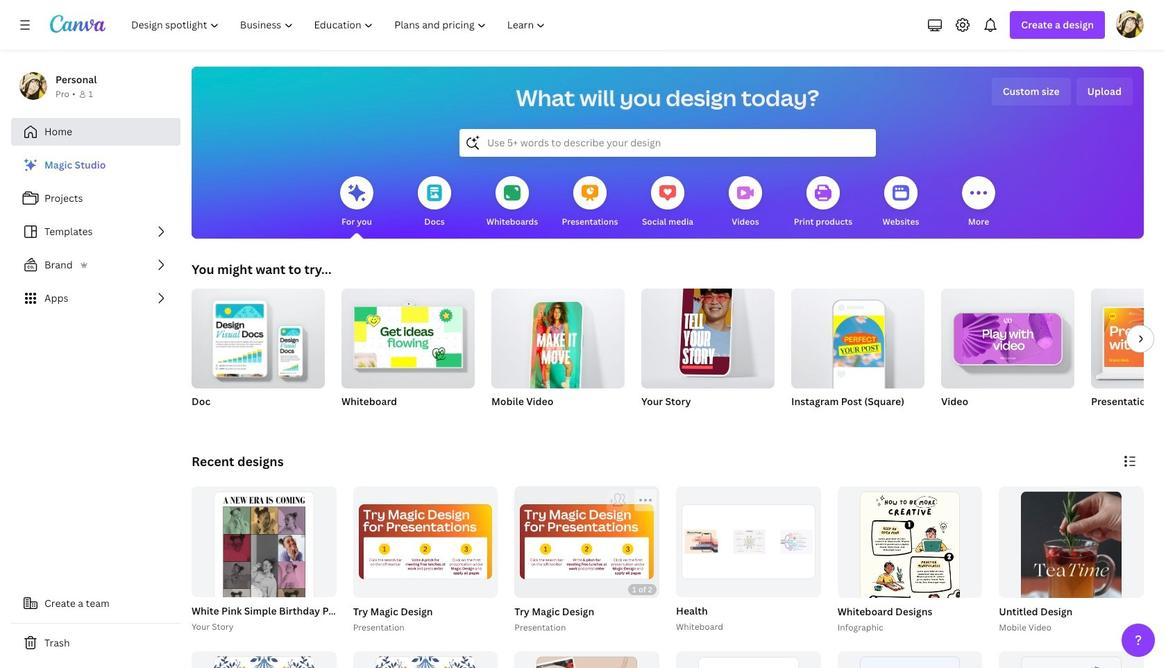 Task type: vqa. For each thing, say whether or not it's contained in the screenshot.
Search search box
yes



Task type: describe. For each thing, give the bounding box(es) containing it.
Search search field
[[487, 130, 848, 156]]



Task type: locate. For each thing, give the bounding box(es) containing it.
None search field
[[460, 129, 876, 157]]

top level navigation element
[[122, 11, 558, 39]]

group
[[642, 281, 775, 426], [642, 281, 775, 389], [492, 283, 625, 426], [492, 283, 625, 397], [791, 283, 925, 426], [791, 283, 925, 389], [941, 283, 1075, 426], [941, 283, 1075, 389], [192, 289, 325, 426], [192, 289, 325, 389], [342, 289, 475, 426], [1091, 289, 1166, 426], [1091, 289, 1166, 389], [189, 487, 474, 669], [350, 487, 498, 635], [353, 487, 498, 598], [512, 487, 660, 635], [515, 487, 660, 598], [673, 487, 821, 635], [676, 487, 821, 598], [835, 487, 983, 669], [838, 487, 983, 669], [997, 487, 1144, 669], [999, 487, 1144, 669], [192, 652, 336, 669], [353, 652, 498, 669], [515, 652, 660, 669], [676, 652, 821, 669], [838, 652, 983, 669], [999, 652, 1144, 669]]

list
[[11, 151, 181, 312]]

stephanie aranda image
[[1116, 10, 1144, 38]]



